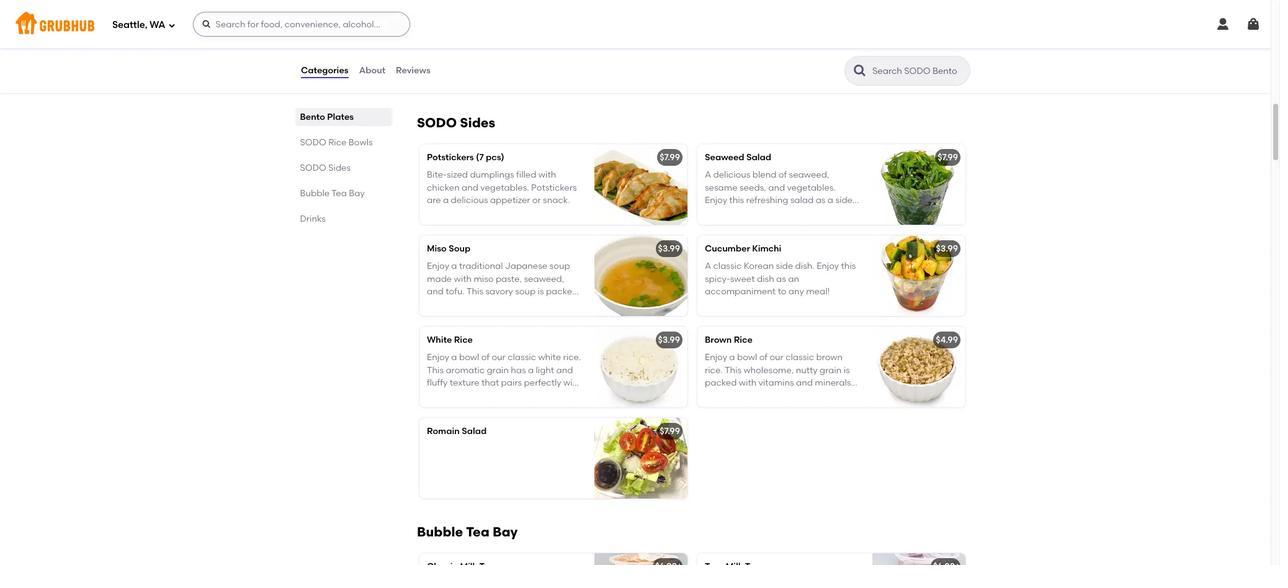 Task type: describe. For each thing, give the bounding box(es) containing it.
classic
[[714, 261, 742, 272]]

this
[[467, 286, 484, 297]]

seaweed, inside a delicious blend of seaweed, sesame seeds, and vegetables. enjoy this refreshing salad as a side dish or an appetizer.
[[790, 170, 830, 180]]

0 vertical spatial sodo sides
[[417, 115, 496, 130]]

sodo rice bowls
[[301, 137, 373, 148]]

potstickers inside bite-sized dumplings filled with chicken and vegetables. potstickers are a delicious appetizer or snack.
[[532, 182, 577, 193]]

enjoy inside a classic korean side dish. enjoy this spicy-sweet dish as an accompaniment to any meal!
[[817, 261, 840, 272]]

bubble tea bay tab
[[301, 187, 387, 200]]

romain salad
[[427, 426, 487, 437]]

1 horizontal spatial svg image
[[202, 19, 211, 29]]

white
[[427, 335, 452, 345]]

reviews
[[396, 65, 431, 76]]

enjoy a traditional japanese soup made with miso paste, seaweed, and tofu. this savory soup is packed with flavor and sure to please any palate.
[[427, 261, 578, 322]]

any inside enjoy a traditional japanese soup made with miso paste, seaweed, and tofu. this savory soup is packed with flavor and sure to please any palate.
[[552, 299, 568, 309]]

about
[[359, 65, 386, 76]]

bay inside tab
[[349, 188, 365, 199]]

brown
[[705, 335, 732, 345]]

about button
[[359, 48, 386, 93]]

brown rice
[[705, 335, 753, 345]]

fried
[[452, 29, 471, 39]]

over
[[522, 29, 540, 39]]

sure
[[492, 299, 509, 309]]

sodo rice bowls tab
[[301, 136, 387, 149]]

drinks
[[301, 214, 326, 224]]

or inside a delicious blend of seaweed, sesame seeds, and vegetables. enjoy this refreshing salad as a side dish or an appetizer.
[[725, 208, 733, 218]]

seattle,
[[112, 19, 147, 30]]

0 horizontal spatial svg image
[[168, 21, 175, 29]]

cucumber
[[705, 243, 751, 254]]

as inside a delicious blend of seaweed, sesame seeds, and vegetables. enjoy this refreshing salad as a side dish or an appetizer.
[[816, 195, 826, 206]]

categories button
[[301, 48, 349, 93]]

tofu
[[473, 29, 490, 39]]

flavor
[[447, 299, 471, 309]]

0 vertical spatial potstickers
[[427, 152, 474, 163]]

1 horizontal spatial bay
[[493, 524, 518, 540]]

sized
[[447, 170, 468, 180]]

any inside a classic korean side dish. enjoy this spicy-sweet dish as an accompaniment to any meal!
[[789, 286, 805, 297]]

to inside enjoy a traditional japanese soup made with miso paste, seaweed, and tofu. this savory soup is packed with flavor and sure to please any palate.
[[511, 299, 520, 309]]

delicious inside a delicious blend of seaweed, sesame seeds, and vegetables. enjoy this refreshing salad as a side dish or an appetizer.
[[714, 170, 751, 180]]

tea inside tab
[[332, 188, 347, 199]]

taro milk tea image
[[873, 553, 966, 565]]

and inside bite-sized dumplings filled with chicken and vegetables. potstickers are a delicious appetizer or snack.
[[462, 182, 479, 193]]

white rice image
[[595, 327, 688, 407]]

spicy image
[[427, 70, 438, 82]]

bubble inside tab
[[301, 188, 330, 199]]

enjoy inside a delicious blend of seaweed, sesame seeds, and vegetables. enjoy this refreshing salad as a side dish or an appetizer.
[[705, 195, 728, 206]]

2 horizontal spatial svg image
[[1247, 17, 1262, 32]]

sides inside tab
[[329, 163, 351, 173]]

$7.99 for a delicious blend of seaweed, sesame seeds, and vegetables. enjoy this refreshing salad as a side dish or an appetizer.
[[938, 152, 959, 163]]

this inside a classic korean side dish. enjoy this spicy-sweet dish as an accompaniment to any meal!
[[842, 261, 856, 272]]

traditional
[[459, 261, 503, 272]]

served
[[492, 29, 520, 39]]

palate.
[[427, 311, 457, 322]]

bean
[[465, 41, 487, 52]]

filled
[[517, 170, 537, 180]]

seaweed
[[705, 152, 745, 163]]

dumplings
[[470, 170, 515, 180]]

(7
[[476, 152, 484, 163]]

rice inside tab
[[329, 137, 347, 148]]

accompaniment
[[705, 286, 776, 297]]

1 horizontal spatial tea
[[466, 524, 490, 540]]

a for a classic korean side dish. enjoy this spicy-sweet dish as an accompaniment to any meal!
[[705, 261, 712, 272]]

main navigation navigation
[[0, 0, 1272, 48]]

a for a delicious blend of seaweed, sesame seeds, and vegetables. enjoy this refreshing salad as a side dish or an appetizer.
[[705, 170, 712, 180]]

svg image
[[1216, 17, 1231, 32]]

made
[[427, 274, 452, 284]]

sodo for sodo sides tab
[[301, 163, 327, 173]]

a inside enjoy a traditional japanese soup made with miso paste, seaweed, and tofu. this savory soup is packed with flavor and sure to please any palate.
[[452, 261, 457, 272]]

salad for romain salad
[[462, 426, 487, 437]]

japanese
[[505, 261, 548, 272]]

brown rice image
[[873, 327, 966, 407]]

bento plates
[[301, 112, 354, 122]]

an inside a classic korean side dish. enjoy this spicy-sweet dish as an accompaniment to any meal!
[[789, 274, 800, 284]]

bento plates tab
[[301, 111, 387, 124]]

seeds,
[[740, 182, 767, 193]]

soup
[[449, 243, 471, 254]]

spicy fried tofu served over white rice with bean sprouts and cucumber kimchi
[[427, 29, 565, 64]]

sweet
[[731, 274, 755, 284]]

sodo sides inside sodo sides tab
[[301, 163, 351, 173]]

snack.
[[543, 195, 570, 206]]

seaweed, inside enjoy a traditional japanese soup made with miso paste, seaweed, and tofu. this savory soup is packed with flavor and sure to please any palate.
[[524, 274, 565, 284]]

this inside a delicious blend of seaweed, sesame seeds, and vegetables. enjoy this refreshing salad as a side dish or an appetizer.
[[730, 195, 745, 206]]

appetizer
[[490, 195, 531, 206]]

of
[[779, 170, 787, 180]]

vegetables. inside bite-sized dumplings filled with chicken and vegetables. potstickers are a delicious appetizer or snack.
[[481, 182, 529, 193]]

or inside bite-sized dumplings filled with chicken and vegetables. potstickers are a delicious appetizer or snack.
[[533, 195, 541, 206]]

spicy
[[427, 29, 450, 39]]

$3.99 for enjoy a traditional japanese soup made with miso paste, seaweed, and tofu. this savory soup is packed with flavor and sure to please any palate.
[[659, 243, 681, 254]]

potstickers (7 pcs) image
[[595, 144, 688, 225]]

spicy-
[[705, 274, 731, 284]]

categories
[[301, 65, 349, 76]]

potstickers (7 pcs)
[[427, 152, 505, 163]]

with inside bite-sized dumplings filled with chicken and vegetables. potstickers are a delicious appetizer or snack.
[[539, 170, 556, 180]]

savory
[[486, 286, 513, 297]]

1 horizontal spatial bubble
[[417, 524, 463, 540]]

0 vertical spatial sides
[[460, 115, 496, 130]]

cucumber kimchi image
[[873, 235, 966, 316]]

miso soup
[[427, 243, 471, 254]]



Task type: vqa. For each thing, say whether or not it's contained in the screenshot.
any in the A classic Korean side dish. Enjoy this spicy-sweet dish as an accompaniment to any meal!
yes



Task type: locate. For each thing, give the bounding box(es) containing it.
or left snack.
[[533, 195, 541, 206]]

0 horizontal spatial an
[[735, 208, 746, 218]]

seaweed, up salad
[[790, 170, 830, 180]]

an
[[735, 208, 746, 218], [789, 274, 800, 284]]

a classic korean side dish. enjoy this spicy-sweet dish as an accompaniment to any meal!
[[705, 261, 856, 297]]

enjoy inside enjoy a traditional japanese soup made with miso paste, seaweed, and tofu. this savory soup is packed with flavor and sure to please any palate.
[[427, 261, 450, 272]]

0 horizontal spatial soup
[[515, 286, 536, 297]]

vegetables. up appetizer
[[481, 182, 529, 193]]

0 horizontal spatial bubble
[[301, 188, 330, 199]]

enjoy up made
[[427, 261, 450, 272]]

1 vertical spatial salad
[[462, 426, 487, 437]]

$3.99 for a classic korean side dish. enjoy this spicy-sweet dish as an accompaniment to any meal!
[[937, 243, 959, 254]]

1 horizontal spatial vegetables.
[[788, 182, 836, 193]]

0 vertical spatial delicious
[[714, 170, 751, 180]]

this
[[730, 195, 745, 206], [842, 261, 856, 272]]

rice for white
[[454, 335, 473, 345]]

salad right "romain"
[[462, 426, 487, 437]]

1 vertical spatial to
[[511, 299, 520, 309]]

bento
[[301, 112, 326, 122]]

sodo sides down sodo rice bowls
[[301, 163, 351, 173]]

bite-
[[427, 170, 447, 180]]

drinks tab
[[301, 212, 387, 225]]

wa
[[150, 19, 166, 30]]

sodo down sodo rice bowls
[[301, 163, 327, 173]]

miso soup image
[[595, 235, 688, 316]]

blend
[[753, 170, 777, 180]]

and down made
[[427, 286, 444, 297]]

an down dish. at right
[[789, 274, 800, 284]]

bubble tea bay inside tab
[[301, 188, 365, 199]]

1 vertical spatial an
[[789, 274, 800, 284]]

0 horizontal spatial enjoy
[[427, 261, 450, 272]]

side left dish. at right
[[777, 261, 794, 272]]

1 horizontal spatial sides
[[460, 115, 496, 130]]

an down seeds,
[[735, 208, 746, 218]]

and down of
[[769, 182, 786, 193]]

0 vertical spatial bubble tea bay
[[301, 188, 365, 199]]

1 vertical spatial seaweed,
[[524, 274, 565, 284]]

spicy fried tofu rice bowl image
[[595, 3, 688, 84]]

1 horizontal spatial as
[[816, 195, 826, 206]]

Search for food, convenience, alcohol... search field
[[193, 12, 410, 37]]

0 vertical spatial side
[[836, 195, 853, 206]]

as inside a classic korean side dish. enjoy this spicy-sweet dish as an accompaniment to any meal!
[[777, 274, 787, 284]]

cucumber kimchi
[[705, 243, 782, 254]]

is
[[538, 286, 544, 297]]

this down "sesame"
[[730, 195, 745, 206]]

1 vertical spatial bubble tea bay
[[417, 524, 518, 540]]

spicy fried tofu served over white rice with bean sprouts and cucumber kimchi button
[[420, 3, 688, 89]]

1 vertical spatial dish
[[757, 274, 775, 284]]

1 a from the top
[[705, 170, 712, 180]]

2 horizontal spatial rice
[[734, 335, 753, 345]]

delicious down sized
[[451, 195, 488, 206]]

0 horizontal spatial potstickers
[[427, 152, 474, 163]]

0 horizontal spatial a
[[443, 195, 449, 206]]

1 horizontal spatial rice
[[454, 335, 473, 345]]

0 vertical spatial bay
[[349, 188, 365, 199]]

seaweed, up 'is'
[[524, 274, 565, 284]]

sodo sides
[[417, 115, 496, 130], [301, 163, 351, 173]]

1 horizontal spatial dish
[[757, 274, 775, 284]]

1 vertical spatial soup
[[515, 286, 536, 297]]

sodo sides tab
[[301, 161, 387, 174]]

to right "sure"
[[511, 299, 520, 309]]

1 horizontal spatial sodo sides
[[417, 115, 496, 130]]

korean
[[744, 261, 774, 272]]

dish down "sesame"
[[705, 208, 723, 218]]

0 vertical spatial sodo
[[417, 115, 457, 130]]

1 vertical spatial potstickers
[[532, 182, 577, 193]]

dish inside a delicious blend of seaweed, sesame seeds, and vegetables. enjoy this refreshing salad as a side dish or an appetizer.
[[705, 208, 723, 218]]

an inside a delicious blend of seaweed, sesame seeds, and vegetables. enjoy this refreshing salad as a side dish or an appetizer.
[[735, 208, 746, 218]]

sides up the (7
[[460, 115, 496, 130]]

a up spicy-
[[705, 261, 712, 272]]

kimchi
[[753, 243, 782, 254]]

1 vertical spatial bubble
[[417, 524, 463, 540]]

bay
[[349, 188, 365, 199], [493, 524, 518, 540]]

0 vertical spatial salad
[[747, 152, 772, 163]]

side right salad
[[836, 195, 853, 206]]

0 horizontal spatial vegetables.
[[481, 182, 529, 193]]

0 horizontal spatial or
[[533, 195, 541, 206]]

Search SODO Bento search field
[[872, 65, 967, 77]]

0 vertical spatial tea
[[332, 188, 347, 199]]

search icon image
[[853, 63, 868, 78]]

0 vertical spatial to
[[778, 286, 787, 297]]

dish inside a classic korean side dish. enjoy this spicy-sweet dish as an accompaniment to any meal!
[[757, 274, 775, 284]]

0 horizontal spatial to
[[511, 299, 520, 309]]

1 horizontal spatial a
[[452, 261, 457, 272]]

reviews button
[[396, 48, 431, 93]]

1 horizontal spatial an
[[789, 274, 800, 284]]

seaweed salad
[[705, 152, 772, 163]]

bubble
[[301, 188, 330, 199], [417, 524, 463, 540]]

0 horizontal spatial delicious
[[451, 195, 488, 206]]

0 vertical spatial dish
[[705, 208, 723, 218]]

enjoy right dish. at right
[[817, 261, 840, 272]]

0 horizontal spatial dish
[[705, 208, 723, 218]]

sodo down bento
[[301, 137, 327, 148]]

1 horizontal spatial soup
[[550, 261, 570, 272]]

as down kimchi in the right top of the page
[[777, 274, 787, 284]]

a right salad
[[828, 195, 834, 206]]

1 horizontal spatial to
[[778, 286, 787, 297]]

vegetables.
[[481, 182, 529, 193], [788, 182, 836, 193]]

with inside spicy fried tofu served over white rice with bean sprouts and cucumber kimchi
[[445, 41, 463, 52]]

delicious up "sesame"
[[714, 170, 751, 180]]

dish.
[[796, 261, 815, 272]]

salad
[[791, 195, 814, 206]]

0 vertical spatial or
[[533, 195, 541, 206]]

vegetables. up salad
[[788, 182, 836, 193]]

0 horizontal spatial seaweed,
[[524, 274, 565, 284]]

1 vertical spatial sodo sides
[[301, 163, 351, 173]]

0 horizontal spatial sides
[[329, 163, 351, 173]]

sprouts
[[489, 41, 520, 52]]

sesame
[[705, 182, 738, 193]]

sodo sides up the potstickers (7 pcs)
[[417, 115, 496, 130]]

any
[[789, 286, 805, 297], [552, 299, 568, 309]]

tofu.
[[446, 286, 465, 297]]

sides down sodo rice bowls
[[329, 163, 351, 173]]

svg image
[[1247, 17, 1262, 32], [202, 19, 211, 29], [168, 21, 175, 29]]

to inside a classic korean side dish. enjoy this spicy-sweet dish as an accompaniment to any meal!
[[778, 286, 787, 297]]

2 a from the top
[[705, 261, 712, 272]]

0 vertical spatial as
[[816, 195, 826, 206]]

and inside a delicious blend of seaweed, sesame seeds, and vegetables. enjoy this refreshing salad as a side dish or an appetizer.
[[769, 182, 786, 193]]

seaweed salad image
[[873, 144, 966, 225]]

appetizer.
[[749, 208, 790, 218]]

2 horizontal spatial a
[[828, 195, 834, 206]]

0 horizontal spatial this
[[730, 195, 745, 206]]

a inside a delicious blend of seaweed, sesame seeds, and vegetables. enjoy this refreshing salad as a side dish or an appetizer.
[[828, 195, 834, 206]]

0 horizontal spatial salad
[[462, 426, 487, 437]]

a
[[443, 195, 449, 206], [828, 195, 834, 206], [452, 261, 457, 272]]

0 horizontal spatial any
[[552, 299, 568, 309]]

rice for brown
[[734, 335, 753, 345]]

salad up blend
[[747, 152, 772, 163]]

soup up packed at bottom
[[550, 261, 570, 272]]

sides
[[460, 115, 496, 130], [329, 163, 351, 173]]

0 horizontal spatial as
[[777, 274, 787, 284]]

potstickers
[[427, 152, 474, 163], [532, 182, 577, 193]]

seaweed,
[[790, 170, 830, 180], [524, 274, 565, 284]]

$4.99
[[937, 335, 959, 345]]

refreshing
[[747, 195, 789, 206]]

1 vertical spatial as
[[777, 274, 787, 284]]

delicious inside bite-sized dumplings filled with chicken and vegetables. potstickers are a delicious appetizer or snack.
[[451, 195, 488, 206]]

miso
[[474, 274, 494, 284]]

or
[[533, 195, 541, 206], [725, 208, 733, 218]]

pcs)
[[486, 152, 505, 163]]

1 horizontal spatial any
[[789, 286, 805, 297]]

potstickers up sized
[[427, 152, 474, 163]]

0 vertical spatial seaweed,
[[790, 170, 830, 180]]

0 vertical spatial this
[[730, 195, 745, 206]]

and inside spicy fried tofu served over white rice with bean sprouts and cucumber kimchi
[[522, 41, 539, 52]]

white rice
[[427, 335, 473, 345]]

soup
[[550, 261, 570, 272], [515, 286, 536, 297]]

a inside a classic korean side dish. enjoy this spicy-sweet dish as an accompaniment to any meal!
[[705, 261, 712, 272]]

a right are
[[443, 195, 449, 206]]

0 vertical spatial bubble
[[301, 188, 330, 199]]

0 horizontal spatial sodo sides
[[301, 163, 351, 173]]

1 horizontal spatial salad
[[747, 152, 772, 163]]

salad
[[747, 152, 772, 163], [462, 426, 487, 437]]

0 horizontal spatial tea
[[332, 188, 347, 199]]

and down this on the left bottom of page
[[473, 299, 490, 309]]

please
[[522, 299, 550, 309]]

1 vertical spatial sodo
[[301, 137, 327, 148]]

classic milk tea image
[[595, 553, 688, 565]]

tea
[[332, 188, 347, 199], [466, 524, 490, 540]]

romain salad image
[[595, 418, 688, 499]]

0 horizontal spatial rice
[[329, 137, 347, 148]]

1 vertical spatial any
[[552, 299, 568, 309]]

0 vertical spatial any
[[789, 286, 805, 297]]

white
[[542, 29, 565, 39]]

enjoy
[[705, 195, 728, 206], [427, 261, 450, 272], [817, 261, 840, 272]]

2 horizontal spatial enjoy
[[817, 261, 840, 272]]

1 vertical spatial a
[[705, 261, 712, 272]]

as right salad
[[816, 195, 826, 206]]

are
[[427, 195, 441, 206]]

with up "tofu."
[[454, 274, 472, 284]]

0 horizontal spatial side
[[777, 261, 794, 272]]

0 vertical spatial a
[[705, 170, 712, 180]]

as
[[816, 195, 826, 206], [777, 274, 787, 284]]

rice right white
[[454, 335, 473, 345]]

a inside bite-sized dumplings filled with chicken and vegetables. potstickers are a delicious appetizer or snack.
[[443, 195, 449, 206]]

chicken
[[427, 182, 460, 193]]

paste,
[[496, 274, 522, 284]]

any left meal! in the bottom right of the page
[[789, 286, 805, 297]]

vegetables. inside a delicious blend of seaweed, sesame seeds, and vegetables. enjoy this refreshing salad as a side dish or an appetizer.
[[788, 182, 836, 193]]

side inside a classic korean side dish. enjoy this spicy-sweet dish as an accompaniment to any meal!
[[777, 261, 794, 272]]

and down over
[[522, 41, 539, 52]]

with up cucumber
[[445, 41, 463, 52]]

1 horizontal spatial delicious
[[714, 170, 751, 180]]

rice
[[427, 41, 443, 52]]

0 horizontal spatial bubble tea bay
[[301, 188, 365, 199]]

0 vertical spatial soup
[[550, 261, 570, 272]]

2 vertical spatial sodo
[[301, 163, 327, 173]]

1 horizontal spatial bubble tea bay
[[417, 524, 518, 540]]

romain
[[427, 426, 460, 437]]

to
[[778, 286, 787, 297], [511, 299, 520, 309]]

0 horizontal spatial bay
[[349, 188, 365, 199]]

bowls
[[349, 137, 373, 148]]

side
[[836, 195, 853, 206], [777, 261, 794, 272]]

dish down korean
[[757, 274, 775, 284]]

a
[[705, 170, 712, 180], [705, 261, 712, 272]]

0 vertical spatial an
[[735, 208, 746, 218]]

or down "sesame"
[[725, 208, 733, 218]]

1 vertical spatial tea
[[466, 524, 490, 540]]

any down packed at bottom
[[552, 299, 568, 309]]

1 vertical spatial side
[[777, 261, 794, 272]]

1 horizontal spatial enjoy
[[705, 195, 728, 206]]

bite-sized dumplings filled with chicken and vegetables. potstickers are a delicious appetizer or snack.
[[427, 170, 577, 206]]

1 vertical spatial delicious
[[451, 195, 488, 206]]

1 vertical spatial or
[[725, 208, 733, 218]]

a down soup
[[452, 261, 457, 272]]

meal!
[[807, 286, 830, 297]]

potstickers up snack.
[[532, 182, 577, 193]]

$7.99 for bite-sized dumplings filled with chicken and vegetables. potstickers are a delicious appetizer or snack.
[[660, 152, 681, 163]]

to left meal! in the bottom right of the page
[[778, 286, 787, 297]]

a delicious blend of seaweed, sesame seeds, and vegetables. enjoy this refreshing salad as a side dish or an appetizer.
[[705, 170, 853, 218]]

side inside a delicious blend of seaweed, sesame seeds, and vegetables. enjoy this refreshing salad as a side dish or an appetizer.
[[836, 195, 853, 206]]

rice left bowls
[[329, 137, 347, 148]]

1 horizontal spatial side
[[836, 195, 853, 206]]

soup left 'is'
[[515, 286, 536, 297]]

enjoy down "sesame"
[[705, 195, 728, 206]]

dish
[[705, 208, 723, 218], [757, 274, 775, 284]]

$7.99
[[660, 152, 681, 163], [938, 152, 959, 163], [660, 426, 681, 437]]

1 vertical spatial this
[[842, 261, 856, 272]]

1 horizontal spatial or
[[725, 208, 733, 218]]

kimchi
[[473, 54, 500, 64]]

cucumber
[[427, 54, 471, 64]]

seattle, wa
[[112, 19, 166, 30]]

rice right brown
[[734, 335, 753, 345]]

1 vertical spatial bay
[[493, 524, 518, 540]]

this right dish. at right
[[842, 261, 856, 272]]

sodo for sodo rice bowls tab on the top left
[[301, 137, 327, 148]]

1 vegetables. from the left
[[481, 182, 529, 193]]

1 horizontal spatial seaweed,
[[790, 170, 830, 180]]

2 vegetables. from the left
[[788, 182, 836, 193]]

miso
[[427, 243, 447, 254]]

rice
[[329, 137, 347, 148], [454, 335, 473, 345], [734, 335, 753, 345]]

packed
[[546, 286, 578, 297]]

with up palate.
[[427, 299, 445, 309]]

1 vertical spatial sides
[[329, 163, 351, 173]]

1 horizontal spatial potstickers
[[532, 182, 577, 193]]

salad for seaweed salad
[[747, 152, 772, 163]]

a inside a delicious blend of seaweed, sesame seeds, and vegetables. enjoy this refreshing salad as a side dish or an appetizer.
[[705, 170, 712, 180]]

1 horizontal spatial this
[[842, 261, 856, 272]]

and down sized
[[462, 182, 479, 193]]

sodo up the potstickers (7 pcs)
[[417, 115, 457, 130]]

a up "sesame"
[[705, 170, 712, 180]]

with right filled
[[539, 170, 556, 180]]

plates
[[328, 112, 354, 122]]

bubble tea bay
[[301, 188, 365, 199], [417, 524, 518, 540]]



